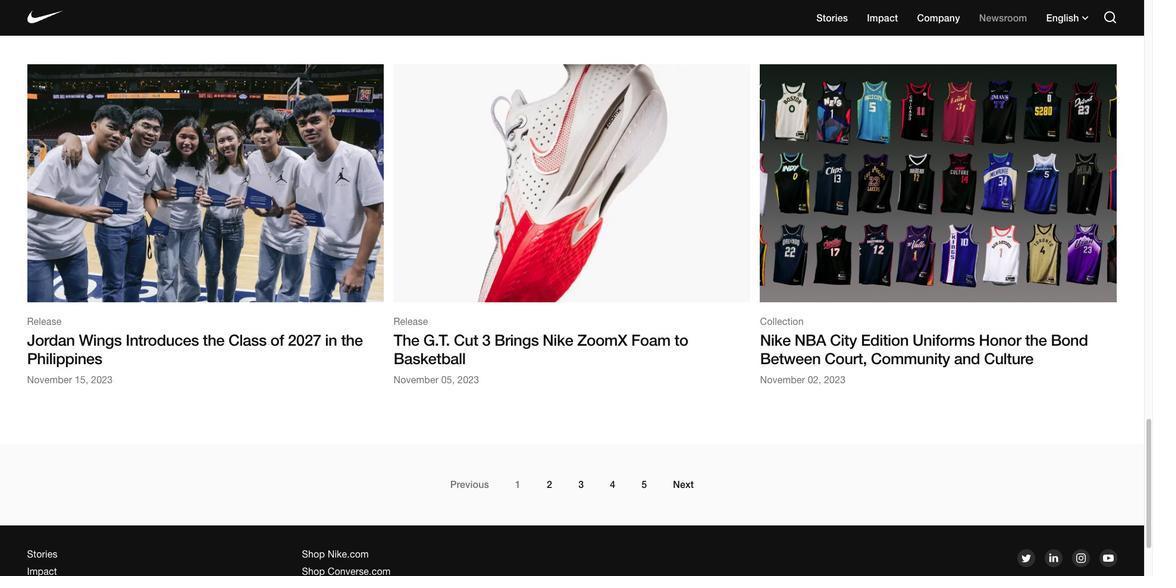 Task type: locate. For each thing, give the bounding box(es) containing it.
the inside collection nike nba city edition uniforms honor the bond between court, community and culture
[[1025, 331, 1047, 349]]

0 horizontal spatial november
[[27, 374, 72, 385]]

1 release from the left
[[27, 316, 62, 327]]

nike right brings
[[543, 331, 573, 349]]

the
[[394, 331, 419, 349]]

between
[[760, 349, 821, 368]]

release up "jordan"
[[27, 316, 62, 327]]

5
[[642, 479, 647, 490]]

1 vertical spatial stories link
[[27, 549, 58, 560]]

stories link
[[817, 12, 848, 23], [27, 549, 58, 560]]

november down 'philippines'
[[27, 374, 72, 385]]

cut
[[454, 331, 478, 349]]

2 release from the left
[[394, 316, 428, 327]]

instagram image
[[1074, 551, 1088, 565]]

in
[[325, 331, 337, 349]]

1 horizontal spatial stories
[[817, 12, 848, 23]]

2 horizontal spatial 2023
[[824, 374, 846, 385]]

5 link
[[642, 479, 647, 490]]

nike down collection
[[760, 331, 791, 349]]

november for jordan wings introduces the class of 2027 in the philippines
[[27, 374, 72, 385]]

0 horizontal spatial 3
[[482, 331, 491, 349]]

edition
[[861, 331, 909, 349]]

2027
[[288, 331, 321, 349]]

nike
[[543, 331, 573, 349], [760, 331, 791, 349]]

1 2023 from the left
[[91, 374, 113, 385]]

november for the g.t. cut 3 brings nike zoomx foam to basketball
[[394, 374, 439, 385]]

1 horizontal spatial november
[[394, 374, 439, 385]]

newsroom link
[[979, 12, 1027, 23]]

november 02, 2023
[[760, 374, 846, 385]]

0 vertical spatial 3
[[482, 331, 491, 349]]

0 horizontal spatial 2023
[[91, 374, 113, 385]]

3 the from the left
[[1025, 331, 1047, 349]]

previous button
[[450, 479, 489, 490]]

0 horizontal spatial the
[[203, 331, 225, 349]]

3
[[482, 331, 491, 349], [579, 479, 584, 490]]

november 05, 2023
[[394, 374, 479, 385]]

release the g.t. cut 3 brings nike zoomx foam to basketball
[[394, 316, 688, 368]]

collection
[[760, 316, 804, 327]]

1 horizontal spatial nike
[[760, 331, 791, 349]]

1 horizontal spatial stories link
[[817, 12, 848, 23]]

0 horizontal spatial release
[[27, 316, 62, 327]]

2023
[[91, 374, 113, 385], [458, 374, 479, 385], [824, 374, 846, 385]]

2 november from the left
[[394, 374, 439, 385]]

2 nike from the left
[[760, 331, 791, 349]]

november 15, 2023
[[27, 374, 113, 385]]

the right in
[[341, 331, 363, 349]]

impact link
[[867, 12, 898, 23]]

2 the from the left
[[341, 331, 363, 349]]

1 horizontal spatial the
[[341, 331, 363, 349]]

nike.com
[[328, 549, 369, 560]]

2023 right 02,
[[824, 374, 846, 385]]

company link
[[917, 12, 960, 23]]

2 link
[[547, 479, 552, 490]]

english button
[[1047, 12, 1089, 23]]

2 2023 from the left
[[458, 374, 479, 385]]

release for jordan
[[27, 316, 62, 327]]

g.t.
[[423, 331, 450, 349]]

november down between
[[760, 374, 805, 385]]

3 left 4 link
[[579, 479, 584, 490]]

2 horizontal spatial the
[[1025, 331, 1047, 349]]

release inside release the g.t. cut 3 brings nike zoomx foam to basketball
[[394, 316, 428, 327]]

shop nike.com
[[302, 549, 369, 560]]

1 november from the left
[[27, 374, 72, 385]]

2 horizontal spatial november
[[760, 374, 805, 385]]

wings
[[79, 331, 122, 349]]

1 vertical spatial 3
[[579, 479, 584, 490]]

the left class
[[203, 331, 225, 349]]

2023 for basketball
[[458, 374, 479, 385]]

november
[[27, 374, 72, 385], [394, 374, 439, 385], [760, 374, 805, 385]]

1 horizontal spatial release
[[394, 316, 428, 327]]

0 horizontal spatial nike
[[543, 331, 573, 349]]

3 link
[[579, 479, 584, 490]]

1 link
[[515, 479, 521, 490]]

company
[[917, 12, 960, 23]]

next
[[673, 479, 694, 490]]

city
[[830, 331, 857, 349]]

jordan
[[27, 331, 75, 349]]

1 nike from the left
[[543, 331, 573, 349]]

1 horizontal spatial 2023
[[458, 374, 479, 385]]

home image
[[27, 7, 63, 27]]

community
[[871, 349, 950, 368]]

the
[[203, 331, 225, 349], [341, 331, 363, 349], [1025, 331, 1047, 349]]

culture
[[984, 349, 1034, 368]]

stories
[[817, 12, 848, 23], [27, 549, 58, 560]]

honor
[[979, 331, 1021, 349]]

collection nike nba city edition uniforms honor the bond between court, community and culture
[[760, 316, 1088, 368]]

1 horizontal spatial 3
[[579, 479, 584, 490]]

1 vertical spatial stories
[[27, 549, 58, 560]]

3 right the cut
[[482, 331, 491, 349]]

3 november from the left
[[760, 374, 805, 385]]

uniforms
[[913, 331, 975, 349]]

the up culture
[[1025, 331, 1047, 349]]

impact
[[867, 12, 898, 23]]

2023 right 05,
[[458, 374, 479, 385]]

4 link
[[610, 479, 616, 490]]

2023 right 15,
[[91, 374, 113, 385]]

newsroom
[[979, 12, 1027, 23]]

3 2023 from the left
[[824, 374, 846, 385]]

release inside release jordan wings introduces the class of 2027 in the philippines
[[27, 316, 62, 327]]

release up the
[[394, 316, 428, 327]]

november down basketball
[[394, 374, 439, 385]]

0 horizontal spatial stories
[[27, 549, 58, 560]]

release
[[27, 316, 62, 327], [394, 316, 428, 327]]

introduces
[[126, 331, 199, 349]]

bond
[[1051, 331, 1088, 349]]

court,
[[825, 349, 867, 368]]



Task type: describe. For each thing, give the bounding box(es) containing it.
november for nike nba city edition uniforms honor the bond between court, community and culture
[[760, 374, 805, 385]]

1
[[515, 479, 521, 490]]

2023 for court,
[[824, 374, 846, 385]]

2023 for philippines
[[91, 374, 113, 385]]

nba
[[795, 331, 826, 349]]

zoomx
[[577, 331, 627, 349]]

0 vertical spatial stories link
[[817, 12, 848, 23]]

0 vertical spatial stories
[[817, 12, 848, 23]]

4
[[610, 479, 616, 490]]

foam
[[631, 331, 671, 349]]

release for the
[[394, 316, 428, 327]]

2
[[547, 479, 552, 490]]

nike inside release the g.t. cut 3 brings nike zoomx foam to basketball
[[543, 331, 573, 349]]

brings
[[495, 331, 539, 349]]

class
[[229, 331, 267, 349]]

english
[[1047, 12, 1079, 23]]

linkedin image
[[1047, 551, 1061, 565]]

previous
[[450, 479, 489, 490]]

youtube image
[[1101, 551, 1116, 565]]

twitter image
[[1019, 551, 1034, 565]]

to
[[675, 331, 688, 349]]

philippines
[[27, 349, 102, 368]]

nike inside collection nike nba city edition uniforms honor the bond between court, community and culture
[[760, 331, 791, 349]]

basketball
[[394, 349, 466, 368]]

open search image
[[1103, 10, 1117, 24]]

15,
[[75, 374, 88, 385]]

of
[[271, 331, 284, 349]]

1 the from the left
[[203, 331, 225, 349]]

0 horizontal spatial stories link
[[27, 549, 58, 560]]

05,
[[441, 374, 455, 385]]

next link
[[673, 479, 694, 490]]

release jordan wings introduces the class of 2027 in the philippines
[[27, 316, 363, 368]]

shop nike.com link
[[302, 549, 369, 560]]

shop
[[302, 549, 325, 560]]

and
[[954, 349, 980, 368]]

02,
[[808, 374, 822, 385]]

3 inside release the g.t. cut 3 brings nike zoomx foam to basketball
[[482, 331, 491, 349]]



Task type: vqa. For each thing, say whether or not it's contained in the screenshot.
Trust
no



